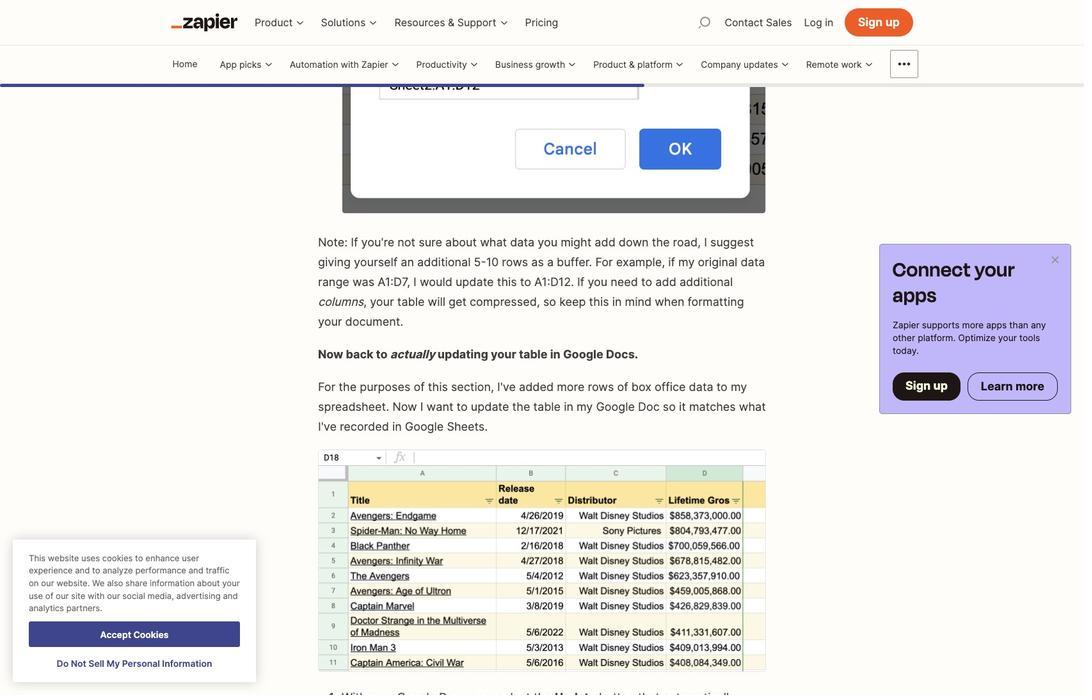 Task type: locate. For each thing, give the bounding box(es) containing it.
compressed,
[[470, 295, 540, 309]]

0 horizontal spatial so
[[544, 295, 557, 309]]

box
[[632, 380, 652, 394]]

suggest
[[711, 236, 755, 249]]

1 horizontal spatial now
[[393, 400, 417, 414]]

home
[[173, 58, 198, 69]]

to down example,
[[642, 275, 653, 289]]

0 horizontal spatial rows
[[502, 255, 528, 269]]

was
[[353, 275, 375, 289]]

1 horizontal spatial &
[[630, 59, 635, 69]]

0 horizontal spatial about
[[197, 578, 220, 588]]

so down a1:d12.
[[544, 295, 557, 309]]

to up matches
[[717, 380, 728, 394]]

apps
[[893, 281, 938, 310], [987, 320, 1008, 330]]

app picks button
[[220, 45, 274, 83]]

more right added
[[557, 380, 585, 394]]

sign up up more items… image
[[859, 15, 900, 29]]

i
[[705, 236, 708, 249], [414, 275, 417, 289], [421, 400, 424, 414]]

accept cookies button
[[29, 622, 240, 647]]

1 vertical spatial so
[[663, 400, 676, 414]]

1 vertical spatial google
[[596, 400, 635, 414]]

1 vertical spatial this
[[589, 295, 609, 309]]

i left want
[[421, 400, 424, 414]]

0 horizontal spatial additional
[[418, 255, 471, 269]]

productivity
[[417, 59, 467, 69]]

0 vertical spatial with
[[341, 59, 359, 69]]

table left will at top left
[[398, 295, 425, 309]]

data up matches
[[689, 380, 714, 394]]

rows
[[502, 255, 528, 269], [588, 380, 614, 394]]

product up picks
[[255, 16, 293, 29]]

1 vertical spatial sign up
[[906, 379, 948, 393]]

recorded
[[340, 420, 389, 433]]

1 horizontal spatial up
[[934, 379, 948, 393]]

table down added
[[534, 400, 561, 414]]

additional up would
[[418, 255, 471, 269]]

of down actually
[[414, 380, 425, 394]]

your down traffic
[[222, 578, 240, 588]]

i inside for the purposes of this section, i've added more rows of box office data to my spreadsheet. now i want to update the table in my google doc so it matches what i've recorded in google sheets.
[[421, 400, 424, 414]]

home link
[[173, 45, 198, 83]]

1 vertical spatial you
[[588, 275, 608, 289]]

1 horizontal spatial zapier
[[893, 320, 920, 330]]

& for resources
[[448, 16, 455, 29]]

1 vertical spatial additional
[[680, 275, 733, 289]]

today.
[[893, 345, 919, 356]]

add up the when
[[656, 275, 677, 289]]

rows left as
[[502, 255, 528, 269]]

for up spreadsheet.
[[318, 380, 336, 394]]

1 horizontal spatial what
[[739, 400, 766, 414]]

product
[[255, 16, 293, 29], [594, 59, 627, 69]]

1 horizontal spatial for
[[596, 255, 613, 269]]

and down the "user"
[[189, 566, 204, 576]]

so left it
[[663, 400, 676, 414]]

0 horizontal spatial product
[[255, 16, 293, 29]]

1 horizontal spatial add
[[656, 275, 677, 289]]

2 horizontal spatial i
[[705, 236, 708, 249]]

1 horizontal spatial sign
[[906, 379, 931, 393]]

your right , at the top left
[[370, 295, 394, 309]]

what right matches
[[739, 400, 766, 414]]

1 horizontal spatial more
[[963, 320, 984, 330]]

0 horizontal spatial i
[[414, 275, 417, 289]]

& inside 'popup button'
[[630, 59, 635, 69]]

more items… image
[[897, 56, 912, 72]]

1 horizontal spatial my
[[679, 255, 695, 269]]

up inside manage your account and search apps form
[[886, 15, 900, 29]]

more up optimize
[[963, 320, 984, 330]]

sell
[[89, 658, 104, 669]]

contact sales link
[[724, 0, 793, 45]]

up inside button
[[934, 379, 948, 393]]

your right updating
[[491, 348, 517, 361]]

i right road,
[[705, 236, 708, 249]]

0 horizontal spatial my
[[577, 400, 593, 414]]

0 vertical spatial rows
[[502, 255, 528, 269]]

10
[[486, 255, 499, 269]]

0 vertical spatial this
[[497, 275, 517, 289]]

1 vertical spatial table
[[519, 348, 548, 361]]

you up a at the right top of page
[[538, 236, 558, 249]]

so inside for the purposes of this section, i've added more rows of box office data to my spreadsheet. now i want to update the table in my google doc so it matches what i've recorded in google sheets.
[[663, 400, 676, 414]]

zapier inside popup button
[[362, 59, 388, 69]]

if
[[669, 255, 676, 269]]

0 horizontal spatial the
[[339, 380, 357, 394]]

2 horizontal spatial this
[[589, 295, 609, 309]]

now
[[318, 348, 343, 361], [393, 400, 417, 414]]

0 vertical spatial update
[[456, 275, 494, 289]]

0 vertical spatial now
[[318, 348, 343, 361]]

example,
[[617, 255, 666, 269]]

product button
[[254, 0, 308, 45]]

1 vertical spatial with
[[88, 591, 105, 601]]

sign up inside manage your account and search apps form
[[859, 15, 900, 29]]

in
[[826, 16, 834, 29], [613, 295, 622, 309], [550, 348, 561, 361], [564, 400, 574, 414], [392, 420, 402, 433]]

remote work button
[[807, 45, 875, 83]]

1 vertical spatial &
[[630, 59, 635, 69]]

for
[[596, 255, 613, 269], [318, 380, 336, 394]]

0 vertical spatial for
[[596, 255, 613, 269]]

0 horizontal spatial with
[[88, 591, 105, 601]]

1 horizontal spatial i've
[[498, 380, 516, 394]]

product for product
[[255, 16, 293, 29]]

1 horizontal spatial apps
[[987, 320, 1008, 330]]

i've left added
[[498, 380, 516, 394]]

1 horizontal spatial about
[[446, 236, 477, 249]]

& left support
[[448, 16, 455, 29]]

support
[[458, 16, 497, 29]]

our down experience at the left bottom
[[41, 578, 54, 588]]

1 vertical spatial i
[[414, 275, 417, 289]]

this right keep
[[589, 295, 609, 309]]

1 horizontal spatial rows
[[588, 380, 614, 394]]

experience
[[29, 566, 73, 576]]

more inside the learn more "button"
[[1016, 380, 1045, 393]]

0 vertical spatial table
[[398, 295, 425, 309]]

what up "10"
[[480, 236, 507, 249]]

1 horizontal spatial and
[[189, 566, 204, 576]]

the
[[652, 236, 670, 249], [339, 380, 357, 394], [513, 400, 530, 414]]

for inside note: if you're not sure about what data you might add down the road, i suggest giving yourself an additional 5-10 rows as a buffer. for example, if my original data range was a1:d7, i would update this to a1:d12. if you need to add additional columns
[[596, 255, 613, 269]]

google
[[563, 348, 604, 361], [596, 400, 635, 414], [405, 420, 444, 433]]

0 vertical spatial up
[[886, 15, 900, 29]]

google down box
[[596, 400, 635, 414]]

you
[[538, 236, 558, 249], [588, 275, 608, 289]]

2 vertical spatial data
[[689, 380, 714, 394]]

zapier up 'other'
[[893, 320, 920, 330]]

share
[[126, 578, 148, 588]]

box office data for marvel cinematic universe films in a google sheets spreadsheet from cells a1:d11. from columns a to d, the data includes title, release date, distributor, and lifetime gross, respectively. image
[[318, 449, 767, 672]]

more
[[963, 320, 984, 330], [1016, 380, 1045, 393], [557, 380, 585, 394]]

about down traffic
[[197, 578, 220, 588]]

sign up down today.
[[906, 379, 948, 393]]

i've down spreadsheet.
[[318, 420, 337, 433]]

table up added
[[519, 348, 548, 361]]

this
[[29, 553, 46, 563]]

accept cookies
[[100, 629, 169, 640]]

about inside note: if you're not sure about what data you might add down the road, i suggest giving yourself an additional 5-10 rows as a buffer. for example, if my original data range was a1:d7, i would update this to a1:d12. if you need to add additional columns
[[446, 236, 477, 249]]

with right automation
[[341, 59, 359, 69]]

optimize
[[959, 332, 996, 343]]

for inside for the purposes of this section, i've added more rows of box office data to my spreadsheet. now i want to update the table in my google doc so it matches what i've recorded in google sheets.
[[318, 380, 336, 394]]

up up more items… image
[[886, 15, 900, 29]]

want
[[427, 400, 454, 414]]

media,
[[148, 591, 174, 601]]

apps inside zapier supports more apps than any other platform. optimize your tools today.
[[987, 320, 1008, 330]]

0 vertical spatial about
[[446, 236, 477, 249]]

0 vertical spatial zapier
[[362, 59, 388, 69]]

add left "down"
[[595, 236, 616, 249]]

of up analytics
[[45, 591, 53, 601]]

apps inside connect your apps
[[893, 281, 938, 310]]

1 vertical spatial i've
[[318, 420, 337, 433]]

0 horizontal spatial of
[[45, 591, 53, 601]]

0 vertical spatial data
[[510, 236, 535, 249]]

product left platform
[[594, 59, 627, 69]]

if down buffer.
[[578, 275, 585, 289]]

2 horizontal spatial the
[[652, 236, 670, 249]]

1 vertical spatial product
[[594, 59, 627, 69]]

what inside note: if you're not sure about what data you might add down the road, i suggest giving yourself an additional 5-10 rows as a buffer. for example, if my original data range was a1:d7, i would update this to a1:d12. if you need to add additional columns
[[480, 236, 507, 249]]

docs.
[[606, 348, 639, 361]]

1 horizontal spatial the
[[513, 400, 530, 414]]

this inside , your table will get compressed, so keep this in mind when formatting your document.
[[589, 295, 609, 309]]

update down "section,"
[[471, 400, 509, 414]]

might
[[561, 236, 592, 249]]

0 vertical spatial i've
[[498, 380, 516, 394]]

1 vertical spatial apps
[[987, 320, 1008, 330]]

table
[[398, 295, 425, 309], [519, 348, 548, 361], [534, 400, 561, 414]]

your
[[975, 256, 1016, 284], [370, 295, 394, 309], [318, 315, 342, 328], [999, 332, 1018, 343], [491, 348, 517, 361], [222, 578, 240, 588]]

1 vertical spatial zapier
[[893, 320, 920, 330]]

product inside 'popup button'
[[594, 59, 627, 69]]

2 horizontal spatial more
[[1016, 380, 1045, 393]]

sign up 'work'
[[859, 15, 883, 29]]

i right a1:d7,
[[414, 275, 417, 289]]

information
[[162, 658, 212, 669]]

&
[[448, 16, 455, 29], [630, 59, 635, 69]]

accept
[[100, 629, 131, 640]]

traffic
[[206, 566, 230, 576]]

& left platform
[[630, 59, 635, 69]]

1 vertical spatial sign
[[906, 379, 931, 393]]

learn
[[982, 380, 1014, 393]]

spreadsheet.
[[318, 400, 389, 414]]

your up than
[[975, 256, 1016, 284]]

added
[[519, 380, 554, 394]]

0 horizontal spatial sign
[[859, 15, 883, 29]]

not
[[398, 236, 416, 249]]

and down traffic
[[223, 591, 238, 601]]

1 vertical spatial update
[[471, 400, 509, 414]]

automation
[[290, 59, 339, 69]]

the up spreadsheet.
[[339, 380, 357, 394]]

0 vertical spatial &
[[448, 16, 455, 29]]

for the purposes of this section, i've added more rows of box office data to my spreadsheet. now i want to update the table in my google doc so it matches what i've recorded in google sheets.
[[318, 380, 766, 433]]

0 vertical spatial add
[[595, 236, 616, 249]]

to right cookies
[[135, 553, 143, 563]]

data inside for the purposes of this section, i've added more rows of box office data to my spreadsheet. now i want to update the table in my google doc so it matches what i've recorded in google sheets.
[[689, 380, 714, 394]]

0 vertical spatial so
[[544, 295, 557, 309]]

1 horizontal spatial you
[[588, 275, 608, 289]]

your down than
[[999, 332, 1018, 343]]

giving
[[318, 255, 351, 269]]

1 vertical spatial about
[[197, 578, 220, 588]]

now left 'back'
[[318, 348, 343, 361]]

down
[[619, 236, 649, 249]]

1 vertical spatial if
[[578, 275, 585, 289]]

for up the need
[[596, 255, 613, 269]]

apps up supports
[[893, 281, 938, 310]]

update down '5-'
[[456, 275, 494, 289]]

1 vertical spatial rows
[[588, 380, 614, 394]]

now down purposes
[[393, 400, 417, 414]]

so
[[544, 295, 557, 309], [663, 400, 676, 414]]

2 horizontal spatial my
[[731, 380, 747, 394]]

about up '5-'
[[446, 236, 477, 249]]

this up "compressed,"
[[497, 275, 517, 289]]

if right note:
[[351, 236, 358, 249]]

in inside manage your account and search apps form
[[826, 16, 834, 29]]

apps left than
[[987, 320, 1008, 330]]

0 horizontal spatial and
[[75, 566, 90, 576]]

2 vertical spatial table
[[534, 400, 561, 414]]

you left the need
[[588, 275, 608, 289]]

data up as
[[510, 236, 535, 249]]

0 vertical spatial product
[[255, 16, 293, 29]]

google down want
[[405, 420, 444, 433]]

0 vertical spatial apps
[[893, 281, 938, 310]]

0 horizontal spatial this
[[428, 380, 448, 394]]

additional
[[418, 255, 471, 269], [680, 275, 733, 289]]

& inside dropdown button
[[448, 16, 455, 29]]

to up we
[[92, 566, 100, 576]]

1 horizontal spatial so
[[663, 400, 676, 414]]

rows down docs.
[[588, 380, 614, 394]]

about inside 'this website uses cookies to enhance user experience and to analyze performance and traffic on our website. we also share information about your use of our site with our social media, advertising and analytics partners.'
[[197, 578, 220, 588]]

1 vertical spatial what
[[739, 400, 766, 414]]

and down uses at left bottom
[[75, 566, 90, 576]]

so inside , your table will get compressed, so keep this in mind when formatting your document.
[[544, 295, 557, 309]]

up down platform.
[[934, 379, 948, 393]]

google left docs.
[[563, 348, 604, 361]]

sign inside manage your account and search apps form
[[859, 15, 883, 29]]

remote
[[807, 59, 839, 69]]

additional up formatting at the top right of page
[[680, 275, 733, 289]]

sign up button
[[893, 373, 961, 401]]

1 horizontal spatial with
[[341, 59, 359, 69]]

now back to actually updating your table in google docs.
[[318, 348, 641, 361]]

1 vertical spatial up
[[934, 379, 948, 393]]

our left site
[[56, 591, 69, 601]]

this website uses cookies to enhance user experience and to analyze performance and traffic on our website. we also share information about your use of our site with our social media, advertising and analytics partners.
[[29, 553, 240, 614]]

a
[[547, 255, 554, 269]]

2 horizontal spatial data
[[741, 255, 766, 269]]

0 horizontal spatial &
[[448, 16, 455, 29]]

0 vertical spatial additional
[[418, 255, 471, 269]]

1 horizontal spatial sign up
[[906, 379, 948, 393]]

updates
[[744, 59, 779, 69]]

to left a1:d12.
[[520, 275, 531, 289]]

resources
[[395, 16, 445, 29]]

this up want
[[428, 380, 448, 394]]

with down we
[[88, 591, 105, 601]]

,
[[364, 295, 367, 309]]

original
[[698, 255, 738, 269]]

0 vertical spatial i
[[705, 236, 708, 249]]

of left box
[[618, 380, 629, 394]]

this inside note: if you're not sure about what data you might add down the road, i suggest giving yourself an additional 5-10 rows as a buffer. for example, if my original data range was a1:d7, i would update this to a1:d12. if you need to add additional columns
[[497, 275, 517, 289]]

our down also
[[107, 591, 120, 601]]

sign up
[[859, 15, 900, 29], [906, 379, 948, 393]]

1 horizontal spatial this
[[497, 275, 517, 289]]

product inside dropdown button
[[255, 16, 293, 29]]

0 horizontal spatial more
[[557, 380, 585, 394]]

2 vertical spatial this
[[428, 380, 448, 394]]

connect
[[893, 256, 972, 284]]

0 horizontal spatial for
[[318, 380, 336, 394]]

the up if
[[652, 236, 670, 249]]

more right 'learn'
[[1016, 380, 1045, 393]]

sign down today.
[[906, 379, 931, 393]]

data down suggest
[[741, 255, 766, 269]]

the down added
[[513, 400, 530, 414]]

use
[[29, 591, 43, 601]]

zapier down solutions dropdown button
[[362, 59, 388, 69]]

pricing link
[[525, 0, 559, 45]]

zapier supports more apps than any other platform. optimize your tools today.
[[893, 320, 1047, 356]]

learn more button
[[968, 373, 1059, 401]]

growth
[[536, 59, 566, 69]]

0 vertical spatial the
[[652, 236, 670, 249]]

my inside note: if you're not sure about what data you might add down the road, i suggest giving yourself an additional 5-10 rows as a buffer. for example, if my original data range was a1:d7, i would update this to a1:d12. if you need to add additional columns
[[679, 255, 695, 269]]



Task type: describe. For each thing, give the bounding box(es) containing it.
platform
[[638, 59, 673, 69]]

now inside for the purposes of this section, i've added more rows of box office data to my spreadsheet. now i want to update the table in my google doc so it matches what i've recorded in google sheets.
[[393, 400, 417, 414]]

2 vertical spatial google
[[405, 420, 444, 433]]

enhance
[[146, 553, 180, 563]]

yourself
[[354, 255, 398, 269]]

updating
[[438, 348, 488, 361]]

contact
[[725, 16, 764, 29]]

actually
[[390, 348, 435, 361]]

remote work
[[807, 59, 862, 69]]

2 vertical spatial the
[[513, 400, 530, 414]]

automation with zapier
[[290, 59, 388, 69]]

1 horizontal spatial additional
[[680, 275, 733, 289]]

& for product
[[630, 59, 635, 69]]

on
[[29, 578, 39, 588]]

solutions button
[[320, 0, 381, 45]]

this inside for the purposes of this section, i've added more rows of box office data to my spreadsheet. now i want to update the table in my google doc so it matches what i've recorded in google sheets.
[[428, 380, 448, 394]]

zapier inside zapier supports more apps than any other platform. optimize your tools today.
[[893, 320, 920, 330]]

need
[[611, 275, 638, 289]]

company updates button
[[701, 45, 791, 83]]

in inside , your table will get compressed, so keep this in mind when formatting your document.
[[613, 295, 622, 309]]

uses
[[81, 553, 100, 563]]

sign up inside button
[[906, 379, 948, 393]]

a1:d7,
[[378, 275, 411, 289]]

product for product & platform
[[594, 59, 627, 69]]

table inside , your table will get compressed, so keep this in mind when formatting your document.
[[398, 295, 425, 309]]

0 horizontal spatial add
[[595, 236, 616, 249]]

will
[[428, 295, 446, 309]]

sign inside button
[[906, 379, 931, 393]]

buffer.
[[557, 255, 593, 269]]

rows inside note: if you're not sure about what data you might add down the road, i suggest giving yourself an additional 5-10 rows as a buffer. for example, if my original data range was a1:d7, i would update this to a1:d12. if you need to add additional columns
[[502, 255, 528, 269]]

with inside 'this website uses cookies to enhance user experience and to analyze performance and traffic on our website. we also share information about your use of our site with our social media, advertising and analytics partners.'
[[88, 591, 105, 601]]

to right 'back'
[[376, 348, 388, 361]]

pricing
[[525, 16, 559, 29]]

partners.
[[66, 603, 102, 614]]

mind
[[625, 295, 652, 309]]

2 horizontal spatial our
[[107, 591, 120, 601]]

resources & support button
[[394, 0, 512, 45]]

company
[[701, 59, 742, 69]]

matches
[[690, 400, 736, 414]]

road,
[[673, 236, 701, 249]]

office
[[655, 380, 686, 394]]

0 horizontal spatial now
[[318, 348, 343, 361]]

do not sell my personal information button
[[29, 651, 240, 676]]

platform.
[[918, 332, 956, 343]]

an
[[401, 255, 414, 269]]

1 vertical spatial my
[[731, 380, 747, 394]]

2 horizontal spatial of
[[618, 380, 629, 394]]

also
[[107, 578, 123, 588]]

you're
[[362, 236, 395, 249]]

product & platform button
[[594, 45, 685, 83]]

keep
[[560, 295, 586, 309]]

solutions
[[321, 16, 366, 29]]

my
[[107, 658, 120, 669]]

company updates
[[701, 59, 779, 69]]

contact sales
[[725, 16, 793, 29]]

doc
[[638, 400, 660, 414]]

business growth
[[496, 59, 566, 69]]

1 horizontal spatial of
[[414, 380, 425, 394]]

product & platform
[[594, 59, 673, 69]]

2 horizontal spatial and
[[223, 591, 238, 601]]

a pop-up window in google docs titled "linked cell range." the cell range reads "sheet2!a1:d12." image
[[342, 0, 767, 214]]

0 horizontal spatial data
[[510, 236, 535, 249]]

do
[[57, 658, 69, 669]]

connect your apps
[[893, 256, 1016, 310]]

1 horizontal spatial if
[[578, 275, 585, 289]]

with inside popup button
[[341, 59, 359, 69]]

website.
[[56, 578, 90, 588]]

sheets.
[[447, 420, 488, 433]]

get
[[449, 295, 467, 309]]

log in
[[805, 16, 834, 29]]

rows inside for the purposes of this section, i've added more rows of box office data to my spreadsheet. now i want to update the table in my google doc so it matches what i've recorded in google sheets.
[[588, 380, 614, 394]]

formatting
[[688, 295, 745, 309]]

table inside for the purposes of this section, i've added more rows of box office data to my spreadsheet. now i want to update the table in my google doc so it matches what i've recorded in google sheets.
[[534, 400, 561, 414]]

your inside 'this website uses cookies to enhance user experience and to analyze performance and traffic on our website. we also share information about your use of our site with our social media, advertising and analytics partners.'
[[222, 578, 240, 588]]

manage your account and search apps form
[[692, 0, 914, 45]]

note:
[[318, 236, 348, 249]]

go to the zapier homepage image
[[171, 13, 238, 31]]

cookies
[[102, 553, 133, 563]]

of inside 'this website uses cookies to enhance user experience and to analyze performance and traffic on our website. we also share information about your use of our site with our social media, advertising and analytics partners.'
[[45, 591, 53, 601]]

range
[[318, 275, 350, 289]]

productivity button
[[417, 45, 480, 83]]

when
[[655, 295, 685, 309]]

update inside for the purposes of this section, i've added more rows of box office data to my spreadsheet. now i want to update the table in my google doc so it matches what i've recorded in google sheets.
[[471, 400, 509, 414]]

1 vertical spatial the
[[339, 380, 357, 394]]

information
[[150, 578, 195, 588]]

0 vertical spatial you
[[538, 236, 558, 249]]

the inside note: if you're not sure about what data you might add down the road, i suggest giving yourself an additional 5-10 rows as a buffer. for example, if my original data range was a1:d7, i would update this to a1:d12. if you need to add additional columns
[[652, 236, 670, 249]]

it
[[679, 400, 686, 414]]

work
[[842, 59, 862, 69]]

your inside zapier supports more apps than any other platform. optimize your tools today.
[[999, 332, 1018, 343]]

would
[[420, 275, 453, 289]]

document.
[[346, 315, 404, 328]]

0 vertical spatial google
[[563, 348, 604, 361]]

update inside note: if you're not sure about what data you might add down the road, i suggest giving yourself an additional 5-10 rows as a buffer. for example, if my original data range was a1:d7, i would update this to a1:d12. if you need to add additional columns
[[456, 275, 494, 289]]

0 vertical spatial if
[[351, 236, 358, 249]]

1 horizontal spatial our
[[56, 591, 69, 601]]

log in link
[[804, 0, 834, 45]]

other
[[893, 332, 916, 343]]

more inside zapier supports more apps than any other platform. optimize your tools today.
[[963, 320, 984, 330]]

than
[[1010, 320, 1029, 330]]

5-
[[474, 255, 486, 269]]

supports
[[923, 320, 960, 330]]

not
[[71, 658, 86, 669]]

0 horizontal spatial our
[[41, 578, 54, 588]]

automation with zapier button
[[290, 45, 401, 83]]

columns
[[318, 295, 364, 309]]

sign up link
[[845, 8, 914, 37]]

to up sheets.
[[457, 400, 468, 414]]

section,
[[451, 380, 494, 394]]

purposes
[[360, 380, 411, 394]]

cookies
[[133, 629, 169, 640]]

site
[[71, 591, 85, 601]]

a1:d12.
[[535, 275, 574, 289]]

what inside for the purposes of this section, i've added more rows of box office data to my spreadsheet. now i want to update the table in my google doc so it matches what i've recorded in google sheets.
[[739, 400, 766, 414]]

more inside for the purposes of this section, i've added more rows of box office data to my spreadsheet. now i want to update the table in my google doc so it matches what i've recorded in google sheets.
[[557, 380, 585, 394]]

performance
[[135, 566, 186, 576]]

user
[[182, 553, 199, 563]]

analytics
[[29, 603, 64, 614]]

your inside connect your apps
[[975, 256, 1016, 284]]

2 vertical spatial my
[[577, 400, 593, 414]]

1 vertical spatial data
[[741, 255, 766, 269]]

your down columns
[[318, 315, 342, 328]]

picks
[[240, 59, 262, 69]]



Task type: vqa. For each thing, say whether or not it's contained in the screenshot.
Zendesk image
no



